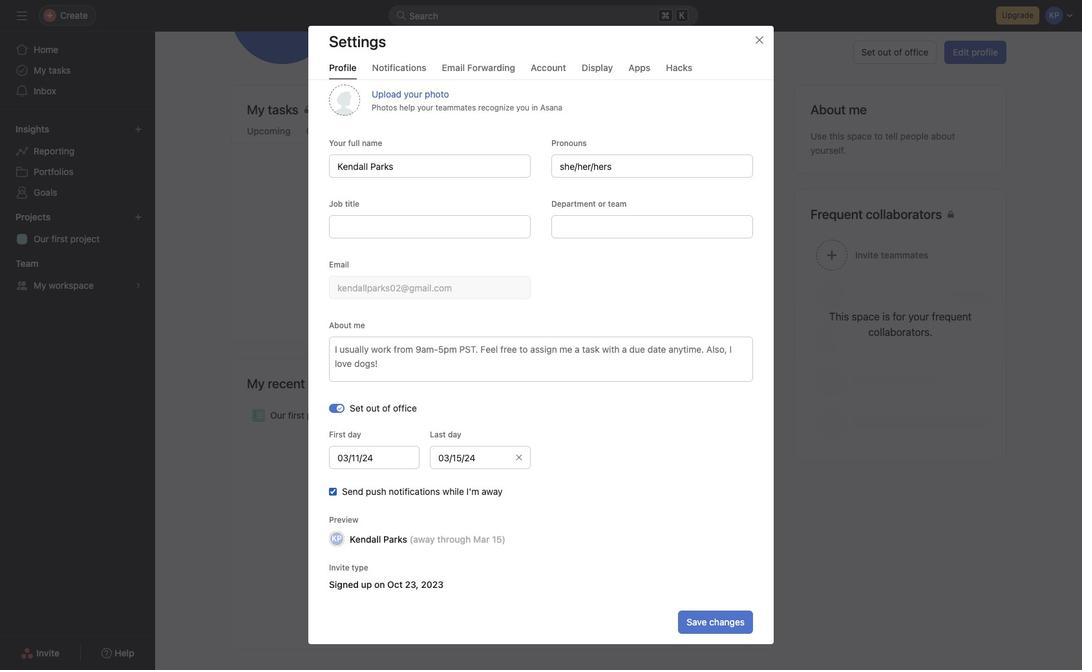 Task type: vqa. For each thing, say whether or not it's contained in the screenshot.
Insights element
yes



Task type: locate. For each thing, give the bounding box(es) containing it.
out
[[878, 47, 891, 58], [366, 403, 380, 414]]

invite type signed up on oct 23, 2023
[[329, 563, 443, 590]]

job title
[[329, 199, 359, 209]]

0 vertical spatial your
[[329, 138, 346, 148]]

0 vertical spatial my
[[34, 65, 46, 76]]

email up photo
[[442, 62, 465, 73]]

notifications
[[372, 62, 426, 73]]

1 horizontal spatial you
[[583, 266, 598, 277]]

my workspace
[[34, 280, 94, 291]]

of inside button
[[894, 47, 902, 58]]

1 vertical spatial set out of office
[[350, 403, 417, 414]]

your down overdue (11)
[[329, 138, 346, 148]]

global element
[[0, 32, 155, 109]]

1 horizontal spatial tasks
[[475, 266, 497, 277]]

1 vertical spatial of
[[382, 403, 391, 414]]

0 vertical spatial our first project link
[[8, 229, 147, 250]]

1 vertical spatial first
[[288, 410, 304, 421]]

your down photo
[[417, 102, 433, 112]]

photo
[[425, 88, 449, 99]]

0 horizontal spatial email
[[329, 260, 349, 270]]

first down my recent projects
[[288, 410, 304, 421]]

forwarding
[[467, 62, 515, 73]]

1 horizontal spatial set out of office
[[861, 47, 928, 58]]

invite button
[[12, 642, 68, 665]]

me
[[354, 321, 365, 330]]

0 vertical spatial your
[[404, 88, 422, 99]]

0 vertical spatial set
[[861, 47, 875, 58]]

1 vertical spatial set
[[350, 403, 364, 414]]

last day
[[430, 430, 461, 440]]

hacks
[[666, 62, 692, 73]]

inbox
[[34, 85, 56, 96]]

tasks up reference
[[475, 266, 497, 277]]

my up inbox
[[34, 65, 46, 76]]

email forwarding button
[[442, 62, 515, 80]]

parks
[[383, 534, 407, 545]]

1 horizontal spatial office
[[905, 47, 928, 58]]

email inside button
[[442, 62, 465, 73]]

my tasks
[[247, 102, 299, 117]]

0 horizontal spatial project
[[70, 233, 100, 244]]

you inside upload your photo photos help your teammates recognize you in asana
[[516, 102, 529, 112]]

upcoming
[[247, 125, 291, 136]]

my
[[34, 65, 46, 76], [34, 280, 46, 291], [247, 376, 265, 391]]

our first project link up teams element
[[8, 229, 147, 250]]

of
[[894, 47, 902, 58], [382, 403, 391, 414]]

recognize
[[478, 102, 514, 112]]

of left edit
[[894, 47, 902, 58]]

set inside set out of office button
[[861, 47, 875, 58]]

Send push notifications while I'm away checkbox
[[329, 488, 337, 496]]

0 vertical spatial first
[[51, 233, 68, 244]]

0 vertical spatial of
[[894, 47, 902, 58]]

0 vertical spatial set out of office
[[861, 47, 928, 58]]

office
[[905, 47, 928, 58], [393, 403, 417, 414]]

day for last day
[[448, 430, 461, 440]]

0 horizontal spatial our first project link
[[8, 229, 147, 250]]

1 vertical spatial you
[[583, 266, 598, 277]]

teammates
[[436, 102, 476, 112]]

1 horizontal spatial of
[[894, 47, 902, 58]]

through
[[437, 534, 471, 545]]

hide sidebar image
[[17, 10, 27, 21]]

teams element
[[0, 252, 155, 299]]

insights
[[16, 123, 49, 134]]

out inside button
[[878, 47, 891, 58]]

1 horizontal spatial our
[[270, 410, 286, 421]]

profile
[[972, 47, 998, 58]]

them
[[510, 281, 531, 292]]

you right so
[[583, 266, 598, 277]]

my recent projects
[[247, 376, 355, 391]]

1 day from the left
[[348, 430, 361, 440]]

first
[[329, 430, 346, 440]]

day right 'last'
[[448, 430, 461, 440]]

0 horizontal spatial day
[[348, 430, 361, 440]]

our down goals
[[34, 233, 49, 244]]

you
[[516, 102, 529, 112], [583, 266, 598, 277]]

goals link
[[8, 182, 147, 203]]

1 horizontal spatial out
[[878, 47, 891, 58]]

email for email forwarding
[[442, 62, 465, 73]]

upload new photo image
[[329, 85, 360, 116]]

2 day from the left
[[448, 430, 461, 440]]

send
[[342, 486, 363, 497]]

0 horizontal spatial our
[[34, 233, 49, 244]]

mar
[[473, 534, 490, 545]]

space
[[847, 131, 872, 142]]

of right set out of office switch
[[382, 403, 391, 414]]

overdue (11) button
[[306, 125, 360, 143]]

0 horizontal spatial you
[[516, 102, 529, 112]]

clear date image
[[515, 454, 523, 462]]

our inside projects element
[[34, 233, 49, 244]]

0 vertical spatial office
[[905, 47, 928, 58]]

1 horizontal spatial your
[[407, 266, 426, 277]]

or
[[598, 199, 606, 209]]

my for my workspace
[[34, 280, 46, 291]]

kendallparks02@gmail.com link
[[462, 20, 577, 34]]

your for your completed tasks will appear here, so you can reference them later.
[[407, 266, 426, 277]]

0 vertical spatial you
[[516, 102, 529, 112]]

first up teams element
[[51, 233, 68, 244]]

reporting link
[[8, 141, 147, 162]]

⌘
[[661, 10, 670, 21]]

project up the first
[[307, 410, 336, 421]]

first
[[51, 233, 68, 244], [288, 410, 304, 421]]

insights element
[[0, 118, 155, 206]]

1 vertical spatial tasks
[[475, 266, 497, 277]]

set out of office inside button
[[861, 47, 928, 58]]

invite inside the invite "button"
[[36, 648, 60, 659]]

our first project down my recent projects
[[270, 410, 336, 421]]

people
[[900, 131, 929, 142]]

1 horizontal spatial project
[[307, 410, 336, 421]]

about me
[[329, 321, 365, 330]]

1 horizontal spatial email
[[442, 62, 465, 73]]

project
[[70, 233, 100, 244], [307, 410, 336, 421]]

our first project up teams element
[[34, 233, 100, 244]]

my up list 'icon'
[[247, 376, 265, 391]]

day right the first
[[348, 430, 361, 440]]

0 horizontal spatial first
[[51, 233, 68, 244]]

invite inside invite type signed up on oct 23, 2023
[[329, 563, 349, 573]]

your up help
[[404, 88, 422, 99]]

1 vertical spatial out
[[366, 403, 380, 414]]

15)
[[492, 534, 505, 545]]

your completed tasks will appear here, so you can reference them later.
[[407, 266, 598, 292]]

1 vertical spatial my
[[34, 280, 46, 291]]

signed
[[329, 579, 359, 590]]

1 vertical spatial office
[[393, 403, 417, 414]]

project up teams element
[[70, 233, 100, 244]]

0 vertical spatial out
[[878, 47, 891, 58]]

Third-person pronouns (e.g. she/her/hers) text field
[[551, 154, 753, 178]]

can
[[450, 281, 465, 292]]

tasks down the home
[[49, 65, 71, 76]]

0 vertical spatial our first project
[[34, 233, 100, 244]]

1 horizontal spatial invite
[[329, 563, 349, 573]]

0 vertical spatial our
[[34, 233, 49, 244]]

1 horizontal spatial day
[[448, 430, 461, 440]]

my inside "link"
[[34, 280, 46, 291]]

1 horizontal spatial set
[[861, 47, 875, 58]]

apps
[[628, 62, 650, 73]]

day
[[348, 430, 361, 440], [448, 430, 461, 440]]

0 horizontal spatial invite
[[36, 648, 60, 659]]

set out of office
[[861, 47, 928, 58], [350, 403, 417, 414]]

0 horizontal spatial our first project
[[34, 233, 100, 244]]

1 vertical spatial email
[[329, 260, 349, 270]]

0 horizontal spatial set
[[350, 403, 364, 414]]

our right list 'icon'
[[270, 410, 286, 421]]

title
[[345, 199, 359, 209]]

our first project link
[[8, 229, 147, 250], [231, 403, 773, 428]]

0 horizontal spatial set out of office
[[350, 403, 417, 414]]

0 vertical spatial invite
[[329, 563, 349, 573]]

set out of office switch
[[329, 404, 345, 413]]

None text field
[[329, 215, 531, 239], [551, 215, 753, 239], [329, 276, 531, 299], [329, 215, 531, 239], [551, 215, 753, 239], [329, 276, 531, 299]]

tasks
[[49, 65, 71, 76], [475, 266, 497, 277]]

profile button
[[329, 62, 357, 80]]

2 vertical spatial my
[[247, 376, 265, 391]]

your inside your completed tasks will appear here, so you can reference them later.
[[407, 266, 426, 277]]

2:14pm
[[368, 21, 399, 32]]

type
[[352, 563, 368, 573]]

my inside global element
[[34, 65, 46, 76]]

invite
[[329, 563, 349, 573], [36, 648, 60, 659]]

you left in
[[516, 102, 529, 112]]

email up about
[[329, 260, 349, 270]]

use this space to tell people about yourself.
[[811, 131, 955, 156]]

up
[[361, 579, 372, 590]]

our first project link up clear date image
[[231, 403, 773, 428]]

invite for invite
[[36, 648, 60, 659]]

1 horizontal spatial our first project
[[270, 410, 336, 421]]

day for first day
[[348, 430, 361, 440]]

your left completed at the left of the page
[[407, 266, 426, 277]]

close image
[[754, 35, 765, 45]]

0 vertical spatial tasks
[[49, 65, 71, 76]]

our
[[34, 233, 49, 244], [270, 410, 286, 421]]

push
[[366, 486, 386, 497]]

1 vertical spatial invite
[[36, 648, 60, 659]]

set
[[861, 47, 875, 58], [350, 403, 364, 414]]

my left workspace
[[34, 280, 46, 291]]

None text field
[[329, 154, 531, 178], [329, 446, 420, 469], [329, 154, 531, 178], [329, 446, 420, 469]]

hacks button
[[666, 62, 692, 80]]

0 horizontal spatial your
[[329, 138, 346, 148]]

1 vertical spatial your
[[407, 266, 426, 277]]

your full name
[[329, 138, 382, 148]]

tell
[[885, 131, 898, 142]]

1 vertical spatial our first project link
[[231, 403, 773, 428]]

2023
[[421, 579, 443, 590]]

oct
[[387, 579, 403, 590]]

email
[[442, 62, 465, 73], [329, 260, 349, 270]]

0 horizontal spatial tasks
[[49, 65, 71, 76]]

0 vertical spatial email
[[442, 62, 465, 73]]

0 vertical spatial project
[[70, 233, 100, 244]]

save changes
[[687, 617, 745, 628]]



Task type: describe. For each thing, give the bounding box(es) containing it.
my for my tasks
[[34, 65, 46, 76]]

recent projects
[[268, 376, 355, 391]]

set out of office button
[[853, 41, 937, 64]]

preview
[[329, 515, 358, 525]]

2:14pm local time
[[368, 21, 441, 32]]

1 horizontal spatial our first project link
[[231, 403, 773, 428]]

1 horizontal spatial first
[[288, 410, 304, 421]]

upgrade
[[1002, 10, 1034, 20]]

goals
[[34, 187, 57, 198]]

upload your photo photos help your teammates recognize you in asana
[[372, 88, 563, 112]]

my tasks
[[34, 65, 71, 76]]

email forwarding
[[442, 62, 515, 73]]

account button
[[531, 62, 566, 80]]

about
[[931, 131, 955, 142]]

notifications
[[389, 486, 440, 497]]

i'm
[[466, 486, 479, 497]]

home
[[34, 44, 58, 55]]

(11)
[[345, 125, 360, 136]]

here,
[[547, 266, 568, 277]]

prominent image
[[396, 10, 407, 21]]

k
[[679, 10, 685, 21]]

1 vertical spatial our first project
[[270, 410, 336, 421]]

photos
[[372, 102, 397, 112]]

department or team
[[551, 199, 627, 209]]

help
[[399, 102, 415, 112]]

send push notifications while i'm away
[[342, 486, 503, 497]]

profile
[[329, 62, 357, 73]]

notifications button
[[372, 62, 426, 80]]

first day
[[329, 430, 361, 440]]

upgrade button
[[996, 6, 1039, 25]]

our first project inside projects element
[[34, 233, 100, 244]]

inbox link
[[8, 81, 147, 101]]

settings
[[329, 32, 386, 50]]

tasks inside your completed tasks will appear here, so you can reference them later.
[[475, 266, 497, 277]]

upload
[[372, 88, 401, 99]]

kendallparks02@gmail.com
[[462, 21, 577, 32]]

apps button
[[628, 62, 650, 80]]

email for email
[[329, 260, 349, 270]]

1 vertical spatial project
[[307, 410, 336, 421]]

portfolios link
[[8, 162, 147, 182]]

Optional text field
[[430, 446, 531, 469]]

appear
[[515, 266, 544, 277]]

team
[[608, 199, 627, 209]]

list image
[[255, 412, 262, 420]]

job
[[329, 199, 343, 209]]

upload your photo button
[[372, 88, 449, 99]]

pronouns
[[551, 138, 587, 148]]

use
[[811, 131, 827, 142]]

away
[[482, 486, 503, 497]]

completed
[[428, 266, 472, 277]]

1 vertical spatial your
[[417, 102, 433, 112]]

first inside projects element
[[51, 233, 68, 244]]

to
[[874, 131, 883, 142]]

invite for invite type signed up on oct 23, 2023
[[329, 563, 349, 573]]

edit profile
[[953, 47, 998, 58]]

projects element
[[0, 206, 155, 252]]

in
[[532, 102, 538, 112]]

time
[[423, 21, 441, 32]]

last
[[430, 430, 446, 440]]

workspace
[[49, 280, 94, 291]]

reporting
[[34, 145, 74, 156]]

save
[[687, 617, 707, 628]]

23,
[[405, 579, 419, 590]]

0 horizontal spatial office
[[393, 403, 417, 414]]

edit profile button
[[945, 41, 1006, 64]]

overdue
[[306, 125, 342, 136]]

full
[[348, 138, 360, 148]]

our first project link inside projects element
[[8, 229, 147, 250]]

edit
[[953, 47, 969, 58]]

office inside button
[[905, 47, 928, 58]]

so
[[570, 266, 580, 277]]

1 vertical spatial our
[[270, 410, 286, 421]]

frequent collaborators
[[811, 207, 942, 222]]

local
[[401, 21, 421, 32]]

kp
[[332, 534, 342, 544]]

tasks inside global element
[[49, 65, 71, 76]]

display
[[582, 62, 613, 73]]

0 horizontal spatial out
[[366, 403, 380, 414]]

home link
[[8, 39, 147, 60]]

name
[[362, 138, 382, 148]]

will
[[499, 266, 513, 277]]

overdue (11)
[[306, 125, 360, 136]]

reference
[[468, 281, 508, 292]]

you inside your completed tasks will appear here, so you can reference them later.
[[583, 266, 598, 277]]

asana
[[540, 102, 563, 112]]

upcoming button
[[247, 125, 291, 143]]

later.
[[534, 281, 554, 292]]

portfolios
[[34, 166, 73, 177]]

my for my recent projects
[[247, 376, 265, 391]]

this
[[829, 131, 845, 142]]

your for your full name
[[329, 138, 346, 148]]

my workspace link
[[8, 275, 147, 296]]

I usually work from 9am-5pm PST. Feel free to assign me a task with a due date anytime. Also, I love dogs! text field
[[329, 337, 753, 382]]

display button
[[582, 62, 613, 80]]

account
[[531, 62, 566, 73]]

(away
[[410, 534, 435, 545]]

0 horizontal spatial of
[[382, 403, 391, 414]]



